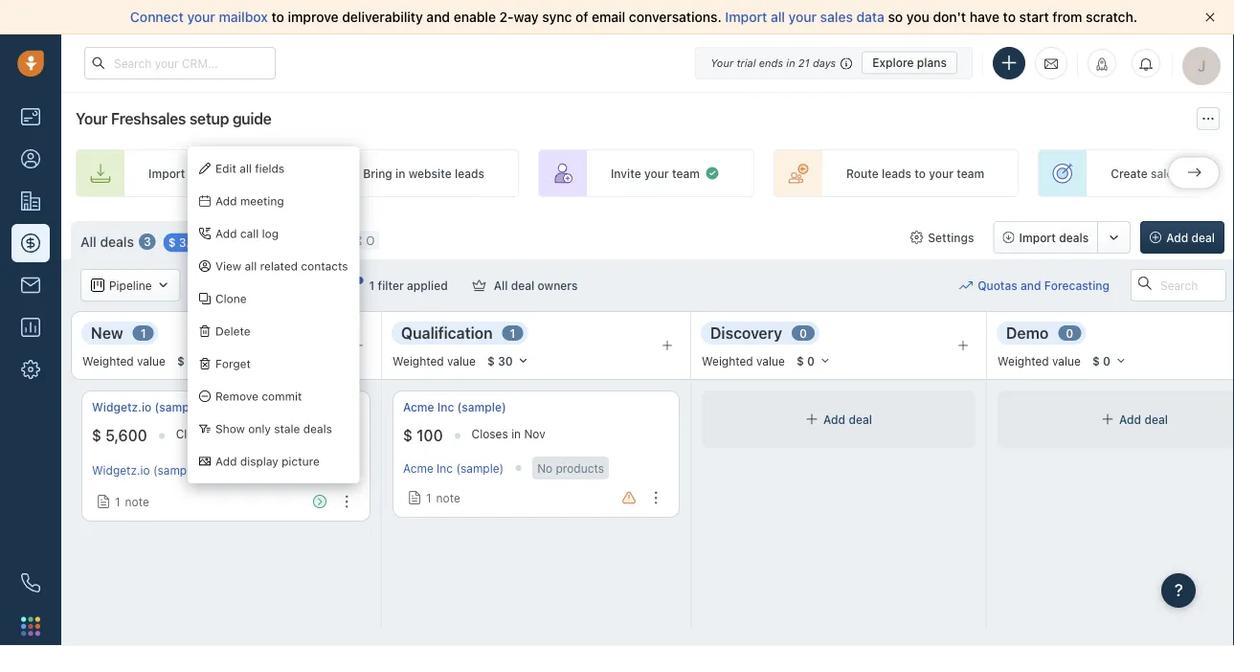 Task type: vqa. For each thing, say whether or not it's contained in the screenshot.
Add Task button on the bottom right of page
no



Task type: describe. For each thing, give the bounding box(es) containing it.
delete
[[216, 325, 251, 338]]

bring in website leads link
[[290, 149, 519, 197]]

value for qualification
[[447, 354, 476, 368]]

explore
[[873, 56, 914, 69]]

all for related
[[245, 260, 257, 273]]

note for $ 100
[[436, 491, 461, 505]]

no
[[538, 462, 553, 475]]

display
[[240, 455, 279, 468]]

no products
[[538, 462, 605, 475]]

⌘ o
[[352, 234, 375, 247]]

plans
[[918, 56, 947, 69]]

$ 100
[[403, 427, 443, 445]]

commit
[[262, 390, 302, 403]]

container_wx8msf4aqz5i3rn1 image inside all deal owners 'button'
[[473, 279, 486, 292]]

jan
[[229, 428, 248, 441]]

2 widgetz.io (sample) link from the top
[[92, 464, 201, 477]]

discovery
[[711, 324, 783, 342]]

deals inside menu
[[303, 422, 332, 436]]

$ 30
[[487, 354, 513, 368]]

import all your sales data link
[[726, 9, 889, 25]]

weighted for discovery
[[702, 354, 754, 368]]

21
[[799, 57, 810, 69]]

1 acme inc (sample) from the top
[[403, 401, 507, 414]]

container_wx8msf4aqz5i3rn1 image for add deal
[[1102, 413, 1115, 426]]

0 vertical spatial and
[[427, 9, 450, 25]]

in for bring in website leads
[[396, 167, 406, 180]]

forget
[[216, 357, 251, 371]]

so
[[889, 9, 904, 25]]

of
[[576, 9, 589, 25]]

from
[[1053, 9, 1083, 25]]

1 horizontal spatial import
[[726, 9, 768, 25]]

phone image
[[21, 574, 40, 593]]

30
[[498, 354, 513, 368]]

owners
[[538, 279, 578, 292]]

import deals
[[1020, 231, 1089, 244]]

create sales sequence link
[[1039, 149, 1235, 197]]

view all related contacts
[[216, 260, 348, 273]]

0 horizontal spatial sales
[[821, 9, 853, 25]]

all deal owners
[[494, 279, 578, 292]]

don't
[[934, 9, 967, 25]]

quotas and forecasting link
[[960, 269, 1129, 302]]

in left 21
[[787, 57, 796, 69]]

more...
[[293, 234, 332, 247]]

new
[[91, 324, 123, 342]]

way
[[514, 9, 539, 25]]

days
[[813, 57, 836, 69]]

freshsales
[[111, 110, 186, 128]]

container_wx8msf4aqz5i3rn1 image for quotas and forecasting
[[960, 279, 973, 292]]

1 filter applied button
[[336, 269, 460, 302]]

meeting
[[240, 194, 284, 208]]

deliverability
[[342, 9, 423, 25]]

$ 0 button for demo
[[1084, 351, 1136, 372]]

invite
[[611, 167, 641, 180]]

closes for $ 100
[[472, 428, 508, 441]]

1 horizontal spatial to
[[915, 167, 926, 180]]

gold
[[272, 462, 297, 475]]

sequence
[[1183, 167, 1235, 180]]

2 leads from the left
[[882, 167, 912, 180]]

1 widgetz.io (sample) from the top
[[92, 401, 204, 414]]

1 up $ 30 button
[[510, 327, 516, 340]]

show
[[216, 422, 245, 436]]

add inside button
[[1167, 231, 1189, 244]]

$ 1.12k
[[177, 354, 217, 368]]

weighted value for demo
[[998, 354, 1081, 368]]

your up settings popup button
[[929, 167, 954, 180]]

1 filter applied
[[369, 279, 448, 292]]

(sample) down closes in nov
[[456, 462, 504, 475]]

demo
[[1007, 324, 1049, 342]]

container_wx8msf4aqz5i3rn1 image inside pipeline dropdown button
[[157, 279, 170, 292]]

sync
[[542, 9, 572, 25]]

settings
[[928, 231, 975, 244]]

quotas and forecasting
[[978, 279, 1110, 292]]

100
[[417, 427, 443, 445]]

$ 30 button
[[479, 351, 538, 372]]

improve
[[288, 9, 339, 25]]

fields
[[255, 162, 285, 175]]

applied
[[407, 279, 448, 292]]

add call log
[[216, 227, 279, 240]]

your for your trial ends in 21 days
[[711, 57, 734, 69]]

show only stale deals
[[216, 422, 332, 436]]

2 acme inc (sample) link from the top
[[403, 462, 504, 475]]

all deal owners button
[[460, 269, 591, 302]]

contacts inside import contacts link
[[188, 167, 237, 180]]

add deal button
[[1141, 221, 1225, 254]]

closes in nov
[[472, 428, 546, 441]]

deal inside all deal owners 'button'
[[511, 279, 535, 292]]

plan
[[301, 462, 324, 475]]

connect
[[130, 9, 184, 25]]

products
[[556, 462, 605, 475]]

container_wx8msf4aqz5i3rn1 image for add deal
[[806, 413, 819, 426]]

1 widgetz.io (sample) link from the top
[[92, 399, 204, 416]]

clone
[[216, 292, 247, 306]]

2-
[[500, 9, 514, 25]]

5,600
[[105, 427, 147, 445]]

1.12k
[[188, 354, 217, 368]]

$ 1.12k button
[[168, 351, 242, 372]]

connect your mailbox link
[[130, 9, 272, 25]]

in for closes in jan
[[216, 428, 225, 441]]

remove
[[216, 390, 259, 403]]

your trial ends in 21 days
[[711, 57, 836, 69]]

add deal inside button
[[1167, 231, 1216, 244]]

explore plans link
[[862, 51, 958, 74]]

guide
[[233, 110, 272, 128]]

import contacts
[[148, 167, 237, 180]]

0 horizontal spatial to
[[272, 9, 284, 25]]

-
[[263, 462, 269, 475]]

$ 0 for discovery
[[797, 354, 815, 368]]

menu containing edit all fields
[[188, 147, 360, 484]]

(sample) down closes in jan on the left bottom
[[153, 464, 201, 477]]

add display picture
[[216, 455, 320, 468]]

forecasting
[[1045, 279, 1110, 292]]

nov
[[524, 428, 546, 441]]

log
[[262, 227, 279, 240]]

import for import contacts
[[148, 167, 185, 180]]

value for demo
[[1053, 354, 1081, 368]]

all deals link
[[80, 232, 134, 252]]

13 more... button
[[250, 227, 343, 254]]

route
[[847, 167, 879, 180]]

edit all fields
[[216, 162, 285, 175]]



Task type: locate. For each thing, give the bounding box(es) containing it.
1 acme from the top
[[403, 401, 434, 414]]

0 horizontal spatial contacts
[[188, 167, 237, 180]]

0 vertical spatial all
[[80, 234, 97, 250]]

start
[[1020, 9, 1050, 25]]

Search field
[[1131, 269, 1227, 302]]

closes in jan
[[176, 428, 248, 441]]

acme inc (sample) up 100
[[403, 401, 507, 414]]

1 left filter
[[369, 279, 375, 292]]

website
[[409, 167, 452, 180]]

(sample) up closes in nov
[[457, 401, 507, 414]]

1 note for $ 100
[[426, 491, 461, 505]]

1 horizontal spatial $ 0 button
[[1084, 351, 1136, 372]]

weighted down discovery on the bottom of the page
[[702, 354, 754, 368]]

1 acme inc (sample) link from the top
[[403, 399, 507, 416]]

1 note for $ 5,600
[[115, 495, 149, 509]]

0 horizontal spatial $ 0 button
[[788, 351, 840, 372]]

import deals button
[[994, 221, 1099, 254]]

2 widgetz.io from the top
[[92, 464, 150, 477]]

create sales sequence
[[1111, 167, 1235, 180]]

connect your mailbox to improve deliverability and enable 2-way sync of email conversations. import all your sales data so you don't have to start from scratch.
[[130, 9, 1138, 25]]

crm
[[234, 462, 260, 475]]

note down 100
[[436, 491, 461, 505]]

1 horizontal spatial leads
[[882, 167, 912, 180]]

13 more...
[[277, 234, 332, 247]]

closes for $ 5,600
[[176, 428, 213, 441]]

$ 0 button for discovery
[[788, 351, 840, 372]]

weighted value for new
[[82, 354, 166, 368]]

0 vertical spatial widgetz.io (sample) link
[[92, 399, 204, 416]]

weighted value down discovery on the bottom of the page
[[702, 354, 785, 368]]

1 vertical spatial your
[[76, 110, 107, 128]]

import deals group
[[994, 221, 1131, 254]]

weighted for qualification
[[393, 354, 444, 368]]

settings button
[[901, 221, 984, 254]]

value left $ 1.12k
[[137, 354, 166, 368]]

all for fields
[[240, 162, 252, 175]]

deals left the 3
[[100, 234, 134, 250]]

all for deals
[[80, 234, 97, 250]]

1 vertical spatial widgetz.io (sample) link
[[92, 464, 201, 477]]

your
[[187, 9, 215, 25], [789, 9, 817, 25], [645, 167, 669, 180], [929, 167, 954, 180]]

widgetz.io (sample) link up 5,600
[[92, 399, 204, 416]]

1 vertical spatial sales
[[1152, 167, 1180, 180]]

call
[[240, 227, 259, 240]]

0 vertical spatial all
[[771, 9, 785, 25]]

1 horizontal spatial team
[[957, 167, 985, 180]]

0 horizontal spatial and
[[427, 9, 450, 25]]

1 vertical spatial acme inc (sample) link
[[403, 462, 504, 475]]

3 weighted value from the left
[[702, 354, 785, 368]]

bring
[[363, 167, 393, 180]]

mailbox
[[219, 9, 268, 25]]

your for your freshsales setup guide
[[76, 110, 107, 128]]

team up settings
[[957, 167, 985, 180]]

2 $ 0 button from the left
[[1084, 351, 1136, 372]]

2 horizontal spatial to
[[1004, 9, 1016, 25]]

1 team from the left
[[672, 167, 700, 180]]

0 vertical spatial inc
[[438, 401, 454, 414]]

invite your team
[[611, 167, 700, 180]]

1 value from the left
[[137, 354, 166, 368]]

bring in website leads
[[363, 167, 485, 180]]

1 vertical spatial widgetz.io (sample)
[[92, 464, 201, 477]]

all
[[80, 234, 97, 250], [494, 279, 508, 292]]

deals for import
[[1060, 231, 1089, 244]]

2 weighted from the left
[[393, 354, 444, 368]]

weighted for demo
[[998, 354, 1050, 368]]

inc up 100
[[438, 401, 454, 414]]

weighted value for qualification
[[393, 354, 476, 368]]

container_wx8msf4aqz5i3rn1 image inside settings popup button
[[910, 231, 924, 244]]

weighted down new
[[82, 354, 134, 368]]

acme
[[403, 401, 434, 414], [403, 462, 434, 475]]

note down 5,600
[[125, 495, 149, 509]]

weighted value down new
[[82, 354, 166, 368]]

1 down $ 5,600
[[115, 495, 120, 509]]

leads right website
[[455, 167, 485, 180]]

all left owners
[[494, 279, 508, 292]]

1 down 100
[[426, 491, 432, 505]]

in inside bring in website leads link
[[396, 167, 406, 180]]

1 leads from the left
[[455, 167, 485, 180]]

widgetz.io (sample) up 5,600
[[92, 401, 204, 414]]

$ inside popup button
[[168, 236, 176, 249]]

weighted value for discovery
[[702, 354, 785, 368]]

stale
[[274, 422, 300, 436]]

closes left show
[[176, 428, 213, 441]]

sales left data
[[821, 9, 853, 25]]

1 note down 5,600
[[115, 495, 149, 509]]

1 horizontal spatial note
[[436, 491, 461, 505]]

weighted down qualification
[[393, 354, 444, 368]]

value down forecasting
[[1053, 354, 1081, 368]]

$ 3.71k
[[168, 236, 210, 249]]

you
[[907, 9, 930, 25]]

2 acme from the top
[[403, 462, 434, 475]]

3.71k
[[179, 236, 210, 249]]

your right invite
[[645, 167, 669, 180]]

3 weighted from the left
[[702, 354, 754, 368]]

sales right create
[[1152, 167, 1180, 180]]

1 inside button
[[369, 279, 375, 292]]

to right route
[[915, 167, 926, 180]]

2 closes from the left
[[472, 428, 508, 441]]

import inside import deals button
[[1020, 231, 1056, 244]]

import down 'your freshsales setup guide'
[[148, 167, 185, 180]]

1 horizontal spatial deals
[[303, 422, 332, 436]]

inc down 100
[[437, 462, 453, 475]]

2 widgetz.io (sample) from the top
[[92, 464, 201, 477]]

all up your trial ends in 21 days
[[771, 9, 785, 25]]

1 vertical spatial inc
[[437, 462, 453, 475]]

1 horizontal spatial 1 note
[[426, 491, 461, 505]]

(sample) up closes in jan on the left bottom
[[155, 401, 204, 414]]

o
[[366, 234, 375, 247]]

contacts down the more...
[[301, 260, 348, 273]]

value for new
[[137, 354, 166, 368]]

container_wx8msf4aqz5i3rn1 image for 1
[[408, 491, 421, 505]]

acme inc (sample) link up 100
[[403, 399, 507, 416]]

2 acme inc (sample) from the top
[[403, 462, 504, 475]]

1 vertical spatial all
[[240, 162, 252, 175]]

$ 0 for demo
[[1093, 354, 1111, 368]]

container_wx8msf4aqz5i3rn1 image inside pipeline dropdown button
[[91, 279, 104, 292]]

deals right stale
[[303, 422, 332, 436]]

1 vertical spatial widgetz.io
[[92, 464, 150, 477]]

1 horizontal spatial sales
[[1152, 167, 1180, 180]]

Search your CRM... text field
[[84, 47, 276, 80]]

closes left nov
[[472, 428, 508, 441]]

email image
[[1045, 55, 1059, 71]]

0 vertical spatial acme
[[403, 401, 434, 414]]

0 horizontal spatial 1 note
[[115, 495, 149, 509]]

1 horizontal spatial your
[[711, 57, 734, 69]]

to right mailbox
[[272, 9, 284, 25]]

enable
[[454, 9, 496, 25]]

1 vertical spatial and
[[1021, 279, 1042, 292]]

$
[[168, 236, 176, 249], [177, 354, 185, 368], [487, 354, 495, 368], [797, 354, 804, 368], [1093, 354, 1100, 368], [92, 427, 102, 445], [403, 427, 413, 445]]

weighted for new
[[82, 354, 134, 368]]

1 closes from the left
[[176, 428, 213, 441]]

to left start
[[1004, 9, 1016, 25]]

close image
[[1206, 12, 1216, 22]]

3 value from the left
[[757, 354, 785, 368]]

import inside import contacts link
[[148, 167, 185, 180]]

route leads to your team link
[[774, 149, 1019, 197]]

value down discovery on the bottom of the page
[[757, 354, 785, 368]]

2 vertical spatial import
[[1020, 231, 1056, 244]]

import up trial
[[726, 9, 768, 25]]

only
[[248, 422, 271, 436]]

1 $ 0 from the left
[[797, 354, 815, 368]]

to
[[272, 9, 284, 25], [1004, 9, 1016, 25], [915, 167, 926, 180]]

value for discovery
[[757, 354, 785, 368]]

contacts up add meeting at the top of page
[[188, 167, 237, 180]]

acme inc (sample) down 100
[[403, 462, 504, 475]]

all right the view
[[245, 260, 257, 273]]

1 vertical spatial import
[[148, 167, 185, 180]]

container_wx8msf4aqz5i3rn1 image inside invite your team link
[[705, 166, 720, 181]]

0 horizontal spatial deals
[[100, 234, 134, 250]]

1 vertical spatial contacts
[[301, 260, 348, 273]]

1 right new
[[141, 327, 146, 340]]

pipeline button
[[80, 269, 181, 302]]

2 vertical spatial all
[[245, 260, 257, 273]]

weighted down the demo
[[998, 354, 1050, 368]]

1 horizontal spatial contacts
[[301, 260, 348, 273]]

your up 21
[[789, 9, 817, 25]]

13
[[277, 234, 290, 247]]

deal inside add deal button
[[1192, 231, 1216, 244]]

widgetz.io (sample) link
[[92, 399, 204, 416], [92, 464, 201, 477]]

⌘
[[352, 234, 363, 247]]

0 vertical spatial widgetz.io (sample)
[[92, 401, 204, 414]]

1 note down 100
[[426, 491, 461, 505]]

1 horizontal spatial all
[[494, 279, 508, 292]]

email
[[592, 9, 626, 25]]

2 team from the left
[[957, 167, 985, 180]]

0 horizontal spatial your
[[76, 110, 107, 128]]

0 vertical spatial contacts
[[188, 167, 237, 180]]

0 vertical spatial acme inc (sample)
[[403, 401, 507, 414]]

route leads to your team
[[847, 167, 985, 180]]

deals up forecasting
[[1060, 231, 1089, 244]]

0 vertical spatial import
[[726, 9, 768, 25]]

monthly
[[327, 462, 370, 475]]

1 horizontal spatial $ 0
[[1093, 354, 1111, 368]]

qualification
[[401, 324, 493, 342]]

2 inc from the top
[[437, 462, 453, 475]]

1 note
[[426, 491, 461, 505], [115, 495, 149, 509]]

2 $ 0 from the left
[[1093, 354, 1111, 368]]

in for closes in nov
[[512, 428, 521, 441]]

and right quotas
[[1021, 279, 1042, 292]]

leads right route
[[882, 167, 912, 180]]

deal
[[1192, 231, 1216, 244], [511, 279, 535, 292], [849, 413, 873, 426], [1145, 413, 1169, 426]]

deals inside button
[[1060, 231, 1089, 244]]

container_wx8msf4aqz5i3rn1 image for settings
[[910, 231, 924, 244]]

2 weighted value from the left
[[393, 354, 476, 368]]

0 vertical spatial acme inc (sample) link
[[403, 399, 507, 416]]

all left the 3
[[80, 234, 97, 250]]

widgetz.io up $ 5,600
[[92, 401, 152, 414]]

picture
[[282, 455, 320, 468]]

weighted value down the demo
[[998, 354, 1081, 368]]

1 $ 0 button from the left
[[788, 351, 840, 372]]

edit
[[216, 162, 236, 175]]

0 horizontal spatial all
[[80, 234, 97, 250]]

widgetz.io
[[92, 401, 152, 414], [92, 464, 150, 477]]

1 inc from the top
[[438, 401, 454, 414]]

widgetz.io down $ 5,600
[[92, 464, 150, 477]]

and left enable
[[427, 9, 450, 25]]

import for import deals
[[1020, 231, 1056, 244]]

acme up $ 100
[[403, 401, 434, 414]]

$ 3.71k button
[[164, 233, 230, 252]]

menu
[[188, 147, 360, 484]]

and inside quotas and forecasting link
[[1021, 279, 1042, 292]]

all right 'edit'
[[240, 162, 252, 175]]

add meeting
[[216, 194, 284, 208]]

acme inc (sample)
[[403, 401, 507, 414], [403, 462, 504, 475]]

1 vertical spatial acme inc (sample)
[[403, 462, 504, 475]]

4 weighted value from the left
[[998, 354, 1081, 368]]

freshworks switcher image
[[21, 617, 40, 636]]

0 vertical spatial your
[[711, 57, 734, 69]]

acme down $ 100
[[403, 462, 434, 475]]

all deals 3
[[80, 234, 151, 250]]

phone element
[[11, 564, 50, 603]]

0 vertical spatial sales
[[821, 9, 853, 25]]

4 value from the left
[[1053, 354, 1081, 368]]

2 value from the left
[[447, 354, 476, 368]]

leads
[[455, 167, 485, 180], [882, 167, 912, 180]]

4 weighted from the left
[[998, 354, 1050, 368]]

1 weighted from the left
[[82, 354, 134, 368]]

0 horizontal spatial leads
[[455, 167, 485, 180]]

remove commit
[[216, 390, 302, 403]]

container_wx8msf4aqz5i3rn1 image for 1
[[97, 495, 110, 509]]

container_wx8msf4aqz5i3rn1 image for pipeline
[[91, 279, 104, 292]]

1 vertical spatial acme
[[403, 462, 434, 475]]

crm - gold plan monthly (sample)
[[234, 462, 421, 475]]

note
[[436, 491, 461, 505], [125, 495, 149, 509]]

ends
[[759, 57, 784, 69]]

import
[[726, 9, 768, 25], [148, 167, 185, 180], [1020, 231, 1056, 244]]

acme inc (sample) link down 100
[[403, 462, 504, 475]]

deals for all
[[100, 234, 134, 250]]

1
[[369, 279, 375, 292], [141, 327, 146, 340], [510, 327, 516, 340], [426, 491, 432, 505], [115, 495, 120, 509]]

import up quotas and forecasting
[[1020, 231, 1056, 244]]

team right invite
[[672, 167, 700, 180]]

your
[[711, 57, 734, 69], [76, 110, 107, 128]]

container_wx8msf4aqz5i3rn1 image
[[910, 231, 924, 244], [157, 279, 170, 292], [473, 279, 486, 292], [960, 279, 973, 292], [1102, 413, 1115, 426], [408, 491, 421, 505]]

0 horizontal spatial team
[[672, 167, 700, 180]]

all for deal
[[494, 279, 508, 292]]

your left mailbox
[[187, 9, 215, 25]]

0
[[800, 327, 808, 340], [1066, 327, 1074, 340], [807, 354, 815, 368], [1103, 354, 1111, 368]]

all inside 'button'
[[494, 279, 508, 292]]

value
[[137, 354, 166, 368], [447, 354, 476, 368], [757, 354, 785, 368], [1053, 354, 1081, 368]]

2 horizontal spatial deals
[[1060, 231, 1089, 244]]

in left jan
[[216, 428, 225, 441]]

quotas
[[978, 279, 1018, 292]]

0 horizontal spatial closes
[[176, 428, 213, 441]]

trial
[[737, 57, 756, 69]]

container_wx8msf4aqz5i3rn1 image inside 1 filter applied button
[[348, 279, 362, 292]]

widgetz.io (sample) down 5,600
[[92, 464, 201, 477]]

add deal
[[1167, 231, 1216, 244], [824, 413, 873, 426], [1120, 413, 1169, 426]]

(sample) down $ 100
[[374, 462, 421, 475]]

your freshsales setup guide
[[76, 110, 272, 128]]

in right the bring
[[396, 167, 406, 180]]

1 vertical spatial all
[[494, 279, 508, 292]]

1 horizontal spatial and
[[1021, 279, 1042, 292]]

deals
[[1060, 231, 1089, 244], [100, 234, 134, 250], [303, 422, 332, 436]]

1 widgetz.io from the top
[[92, 401, 152, 414]]

value down qualification
[[447, 354, 476, 368]]

1 horizontal spatial closes
[[472, 428, 508, 441]]

2 horizontal spatial import
[[1020, 231, 1056, 244]]

related
[[260, 260, 298, 273]]

widgetz.io (sample) link down 5,600
[[92, 464, 201, 477]]

your left trial
[[711, 57, 734, 69]]

your left the freshsales
[[76, 110, 107, 128]]

0 horizontal spatial import
[[148, 167, 185, 180]]

1 weighted value from the left
[[82, 354, 166, 368]]

note for $ 5,600
[[125, 495, 149, 509]]

0 horizontal spatial note
[[125, 495, 149, 509]]

weighted value down qualification
[[393, 354, 476, 368]]

in left nov
[[512, 428, 521, 441]]

0 vertical spatial widgetz.io
[[92, 401, 152, 414]]

setup
[[190, 110, 229, 128]]

pipeline
[[109, 279, 152, 292]]

0 horizontal spatial $ 0
[[797, 354, 815, 368]]

container_wx8msf4aqz5i3rn1 image
[[705, 166, 720, 181], [91, 279, 104, 292], [348, 279, 362, 292], [806, 413, 819, 426], [97, 495, 110, 509]]

container_wx8msf4aqz5i3rn1 image inside quotas and forecasting link
[[960, 279, 973, 292]]



